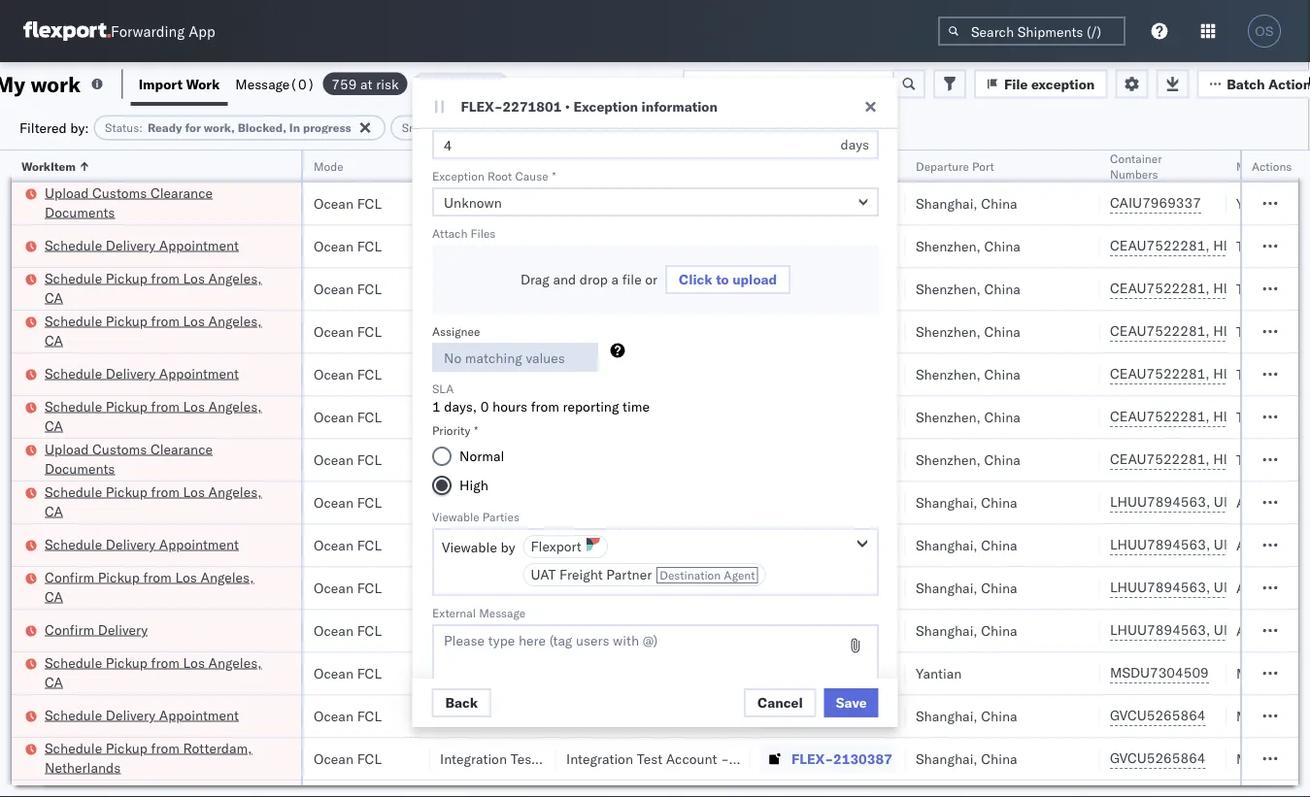 Task type: locate. For each thing, give the bounding box(es) containing it.
1 vertical spatial jan
[[126, 708, 148, 725]]

angeles, for fifth schedule pickup from los angeles, ca link from the top of the page
[[208, 655, 262, 672]]

1 lhuu7894563, uetu5238478 from the top
[[1111, 494, 1309, 511]]

1 vertical spatial lagerfeld
[[762, 751, 820, 768]]

14,
[[164, 494, 186, 511], [164, 537, 186, 554]]

schedule inside "schedule pickup from rotterdam, netherlands"
[[45, 740, 102, 757]]

3 12:59 from the top
[[32, 323, 70, 340]]

sla 1 days, 0 hours from reporting time
[[432, 381, 650, 415]]

appointment up the '9,'
[[159, 365, 239, 382]]

1 vertical spatial maeu94084
[[1237, 751, 1311, 768]]

5 fcl from the top
[[357, 366, 382, 383]]

2 upload customs clearance documents button from the top
[[45, 440, 276, 481]]

demo down root at the top of page
[[495, 195, 531, 212]]

2 vertical spatial consignee
[[534, 665, 599, 682]]

1 vertical spatial pm
[[65, 708, 86, 725]]

4 5, from the top
[[165, 366, 178, 383]]

2023 down 13,
[[176, 751, 209, 768]]

schedule delivery appointment button
[[45, 236, 239, 257], [45, 364, 239, 385], [45, 535, 239, 556], [45, 706, 239, 727]]

0 vertical spatial gvcu5265864
[[1111, 707, 1207, 724]]

jan left 13,
[[136, 665, 157, 682]]

viewable down high
[[432, 510, 479, 524]]

pickup
[[106, 270, 148, 287], [106, 312, 148, 329], [106, 398, 148, 415], [106, 483, 148, 500], [98, 569, 140, 586], [106, 655, 148, 672], [106, 740, 148, 757]]

to inside button
[[566, 75, 579, 92]]

4 resize handle column header from the left
[[407, 151, 431, 798]]

2 abcdefg78 from the top
[[1237, 537, 1311, 554]]

cause
[[515, 169, 548, 183]]

1 shenzhen, china from the top
[[916, 238, 1021, 255]]

viewable
[[432, 510, 479, 524], [442, 539, 497, 556]]

bosch up freight on the left bottom of the page
[[567, 537, 605, 554]]

6 fcl from the top
[[357, 409, 382, 426]]

filtered
[[19, 119, 67, 136]]

1 vertical spatial integration test account - karl lagerfeld
[[567, 751, 820, 768]]

am
[[65, 195, 87, 212], [73, 238, 96, 255], [73, 280, 96, 297], [73, 323, 96, 340], [73, 366, 96, 383], [73, 409, 96, 426], [73, 451, 96, 468], [73, 494, 96, 511], [73, 537, 96, 554], [65, 622, 87, 639], [73, 665, 96, 682]]

id
[[786, 159, 798, 173]]

resize handle column header for deadline
[[213, 151, 236, 798]]

0 vertical spatial *
[[552, 169, 556, 183]]

bosch down external
[[440, 622, 479, 639]]

1 vertical spatial customs
[[92, 441, 147, 458]]

snoozed : no
[[402, 121, 471, 135]]

2 ceau7522281, from the top
[[1111, 280, 1211, 297]]

documents left the '9,'
[[45, 460, 115, 477]]

message up blocked,
[[236, 75, 290, 92]]

3 schedule pickup from los angeles, ca link from the top
[[45, 397, 276, 436]]

0 vertical spatial demo
[[495, 195, 531, 212]]

bosch left parties
[[440, 494, 479, 511]]

0 horizontal spatial :
[[139, 121, 143, 135]]

deadline
[[32, 159, 79, 173]]

jan up "schedule pickup from rotterdam, netherlands"
[[126, 708, 148, 725]]

viewable by
[[442, 539, 515, 556]]

2023 right 13,
[[185, 665, 219, 682]]

23, up 24,
[[155, 580, 176, 597]]

1 vertical spatial upload customs clearance documents
[[45, 441, 213, 477]]

: right at
[[556, 121, 560, 135]]

schedule delivery appointment button up 12:00 am mst, nov 9, 2022
[[45, 364, 239, 385]]

exception
[[574, 98, 639, 115], [432, 169, 484, 183]]

0 vertical spatial viewable
[[432, 510, 479, 524]]

1 resize handle column header from the left
[[213, 151, 236, 798]]

13,
[[161, 665, 182, 682]]

schedule delivery appointment up 12:00 am mst, nov 9, 2022
[[45, 365, 239, 382]]

0 vertical spatial 1846748
[[834, 238, 893, 255]]

schedule delivery appointment up confirm pickup from los angeles, ca
[[45, 536, 239, 553]]

information
[[642, 98, 718, 115]]

1 vertical spatial upload
[[45, 441, 89, 458]]

1 vertical spatial demo
[[495, 665, 531, 682]]

container numbers
[[1111, 151, 1163, 181]]

lagerfeld down cancel 'button'
[[762, 751, 820, 768]]

2 schedule pickup from los angeles, ca from the top
[[45, 312, 262, 349]]

1 ca from the top
[[45, 289, 63, 306]]

None text field
[[432, 343, 598, 372]]

1 vertical spatial clearance
[[151, 441, 213, 458]]

flex-1893174 button
[[761, 660, 897, 688], [761, 660, 897, 688]]

flex-1660288
[[792, 195, 893, 212]]

1 vertical spatial account
[[666, 751, 718, 768]]

los
[[183, 270, 205, 287], [183, 312, 205, 329], [183, 398, 205, 415], [183, 483, 205, 500], [175, 569, 197, 586], [183, 655, 205, 672]]

1 vertical spatial 1889466
[[834, 580, 893, 597]]

1 vertical spatial risk
[[537, 121, 556, 135]]

2 horizontal spatial :
[[556, 121, 560, 135]]

13 fcl from the top
[[357, 708, 382, 725]]

0 vertical spatial flex-2130387
[[792, 708, 893, 725]]

0 vertical spatial integration
[[567, 708, 634, 725]]

dec left 24,
[[127, 622, 153, 639]]

resize handle column header
[[213, 151, 236, 798], [278, 151, 301, 798], [281, 151, 304, 798], [407, 151, 431, 798], [534, 151, 557, 798], [728, 151, 751, 798], [883, 151, 907, 798], [1078, 151, 1101, 798], [1204, 151, 1227, 798], [1276, 151, 1299, 798]]

account
[[666, 708, 718, 725], [666, 751, 718, 768]]

1 clearance from the top
[[151, 184, 213, 201]]

4 hlxu6269489, from the top
[[1214, 365, 1311, 382]]

schedule delivery appointment link for first schedule delivery appointment button from the top
[[45, 236, 239, 255]]

2 14, from the top
[[164, 537, 186, 554]]

documents down deadline
[[45, 204, 115, 221]]

from for 5th schedule pickup from los angeles, ca link from the bottom
[[151, 270, 180, 287]]

progress
[[303, 121, 351, 135]]

0 vertical spatial documents
[[45, 204, 115, 221]]

4 test123456 from the top
[[1237, 366, 1311, 383]]

flexport up attach files
[[440, 195, 491, 212]]

1 horizontal spatial to
[[716, 271, 729, 288]]

23,
[[155, 580, 176, 597], [151, 708, 172, 725], [151, 751, 172, 768]]

1 ceau7522281, hlxu6269489, from the top
[[1111, 237, 1311, 254]]

4 schedule pickup from los angeles, ca link from the top
[[45, 483, 276, 521]]

8 fcl from the top
[[357, 494, 382, 511]]

0 vertical spatial exception
[[574, 98, 639, 115]]

angeles, for second schedule pickup from los angeles, ca link from the top of the page
[[208, 312, 262, 329]]

test123456
[[1237, 238, 1311, 255], [1237, 280, 1311, 297], [1237, 323, 1311, 340], [1237, 366, 1311, 383], [1237, 409, 1311, 426], [1237, 451, 1311, 468]]

3 pm from the top
[[65, 751, 86, 768]]

3 1846748 from the top
[[834, 323, 893, 340]]

1 appointment from the top
[[159, 237, 239, 254]]

bosch ocean test
[[440, 238, 551, 255], [567, 238, 678, 255], [440, 280, 551, 297], [567, 280, 678, 297], [440, 323, 551, 340], [567, 323, 678, 340], [440, 366, 551, 383], [567, 366, 678, 383], [440, 409, 551, 426], [567, 409, 678, 426], [440, 451, 551, 468], [440, 494, 551, 511], [440, 537, 551, 554], [567, 537, 678, 554], [440, 580, 551, 597], [567, 580, 678, 597], [440, 622, 551, 639], [567, 622, 678, 639]]

from inside the sla 1 days, 0 hours from reporting time
[[531, 398, 559, 415]]

12 fcl from the top
[[357, 665, 382, 682]]

1 vertical spatial 1846748
[[834, 280, 893, 297]]

1 vertical spatial 2023
[[176, 708, 209, 725]]

2 vertical spatial flex-1889466
[[792, 622, 893, 639]]

work
[[186, 75, 220, 92]]

0 vertical spatial flexport
[[440, 195, 491, 212]]

pickup inside "schedule pickup from rotterdam, netherlands"
[[106, 740, 148, 757]]

confirm down 5:00
[[45, 621, 94, 638]]

bosch down freight on the left bottom of the page
[[567, 622, 605, 639]]

from for 4th schedule pickup from los angeles, ca link from the top
[[151, 483, 180, 500]]

flex-2130387 down flex-1893174
[[792, 708, 893, 725]]

2 vertical spatial 2023
[[176, 751, 209, 768]]

* right the cause at left
[[552, 169, 556, 183]]

in
[[289, 121, 300, 135]]

0 vertical spatial upload customs clearance documents button
[[45, 183, 276, 224]]

6 resize handle column header from the left
[[728, 151, 751, 798]]

flexport demo consignee up back on the bottom left
[[440, 665, 599, 682]]

confirm for confirm pickup from los angeles, ca
[[45, 569, 94, 586]]

0 vertical spatial pm
[[65, 580, 86, 597]]

reset to default filters button
[[514, 69, 683, 99]]

flex-2130387 down the 'save' button
[[792, 751, 893, 768]]

flex-1889466
[[792, 537, 893, 554], [792, 580, 893, 597], [792, 622, 893, 639]]

12:59 am mst, dec 14, 2022 up 5:00 pm mst, dec 23, 2022
[[32, 537, 223, 554]]

confirm delivery button
[[45, 620, 148, 642]]

7 shanghai, china from the top
[[916, 751, 1018, 768]]

1 vertical spatial upload customs clearance documents link
[[45, 440, 276, 479]]

0 vertical spatial 1889466
[[834, 537, 893, 554]]

7 schedule from the top
[[45, 536, 102, 553]]

1 documents from the top
[[45, 204, 115, 221]]

2130387
[[834, 708, 893, 725], [834, 751, 893, 768]]

1 uetu5238478 from the top
[[1215, 494, 1309, 511]]

dec up confirm pickup from los angeles, ca
[[136, 537, 161, 554]]

1 vertical spatial confirm
[[45, 621, 94, 638]]

resize handle column header for client name
[[534, 151, 557, 798]]

2 integration test account - karl lagerfeld from the top
[[567, 751, 820, 768]]

205
[[421, 75, 447, 92]]

delivery
[[106, 237, 156, 254], [106, 365, 156, 382], [106, 536, 156, 553], [98, 621, 148, 638], [106, 707, 156, 724]]

to up the •
[[566, 75, 579, 92]]

schedule delivery appointment link up 12:00 am mst, nov 9, 2022
[[45, 364, 239, 383]]

3 shanghai, china from the top
[[916, 537, 1018, 554]]

1 vertical spatial documents
[[45, 460, 115, 477]]

1 vertical spatial flexport
[[531, 538, 581, 555]]

customs down deadline button
[[92, 184, 147, 201]]

23, up schedule pickup from rotterdam, netherlands link
[[151, 708, 172, 725]]

0 vertical spatial 2130387
[[834, 708, 893, 725]]

1 vertical spatial 9:30
[[32, 751, 62, 768]]

flex-2130387 button
[[761, 703, 897, 730], [761, 703, 897, 730], [761, 746, 897, 773], [761, 746, 897, 773]]

0 vertical spatial 9:30 pm mst, jan 23, 2023
[[32, 708, 209, 725]]

2 appointment from the top
[[159, 365, 239, 382]]

confirm
[[45, 569, 94, 586], [45, 621, 94, 638]]

dec down 12:00 am mst, nov 9, 2022
[[136, 494, 161, 511]]

1 horizontal spatial :
[[447, 121, 451, 135]]

upload customs clearance documents link for first upload customs clearance documents button
[[45, 183, 276, 222]]

schedule delivery appointment up "schedule pickup from rotterdam, netherlands"
[[45, 707, 239, 724]]

1 horizontal spatial *
[[552, 169, 556, 183]]

0 vertical spatial upload
[[45, 184, 89, 201]]

to right click
[[716, 271, 729, 288]]

delivery down 1:00 am mdt, aug 19, 2022 at left
[[106, 237, 156, 254]]

1 vertical spatial 2130387
[[834, 751, 893, 768]]

2130387 down the 'save' button
[[834, 751, 893, 768]]

aug
[[128, 195, 154, 212]]

0 vertical spatial account
[[666, 708, 718, 725]]

2 clearance from the top
[[151, 441, 213, 458]]

shanghai,
[[916, 195, 978, 212], [916, 494, 978, 511], [916, 537, 978, 554], [916, 580, 978, 597], [916, 622, 978, 639], [916, 708, 978, 725], [916, 751, 978, 768]]

schedule delivery appointment button up confirm pickup from los angeles, ca
[[45, 535, 239, 556]]

14, up 'confirm pickup from los angeles, ca' link
[[164, 537, 186, 554]]

0 horizontal spatial message
[[236, 75, 290, 92]]

1 vertical spatial gvcu5265864
[[1111, 750, 1207, 767]]

3 schedule pickup from los angeles, ca from the top
[[45, 398, 262, 434]]

1 lagerfeld from the top
[[762, 708, 820, 725]]

uetu5238478
[[1215, 494, 1309, 511], [1215, 536, 1309, 553], [1215, 579, 1309, 596], [1215, 622, 1309, 639]]

14, down the '9,'
[[164, 494, 186, 511]]

parties
[[482, 510, 519, 524]]

resize handle column header for container numbers
[[1204, 151, 1227, 798]]

cancel button
[[744, 689, 817, 718]]

cancel
[[758, 695, 803, 712]]

5 ca from the top
[[45, 588, 63, 605]]

delivery down 5:00 pm mst, dec 23, 2022
[[98, 621, 148, 638]]

from for second schedule pickup from los angeles, ca link from the top of the page
[[151, 312, 180, 329]]

1 karl from the top
[[733, 708, 758, 725]]

7 fcl from the top
[[357, 451, 382, 468]]

1 flex-1846748 from the top
[[792, 238, 893, 255]]

0 vertical spatial flexport demo consignee
[[440, 195, 599, 212]]

0 vertical spatial flex-1889466
[[792, 537, 893, 554]]

6 shenzhen, china from the top
[[916, 451, 1021, 468]]

flexport button
[[523, 535, 608, 559]]

0 vertical spatial risk
[[376, 75, 399, 92]]

1 vertical spatial flex-1846748
[[792, 280, 893, 297]]

test
[[526, 238, 551, 255], [652, 238, 678, 255], [526, 280, 551, 297], [652, 280, 678, 297], [526, 323, 551, 340], [652, 323, 678, 340], [526, 366, 551, 383], [652, 366, 678, 383], [526, 409, 551, 426], [652, 409, 678, 426], [526, 451, 551, 468], [526, 494, 551, 511], [526, 537, 551, 554], [652, 537, 678, 554], [526, 580, 551, 597], [652, 580, 678, 597], [526, 622, 551, 639], [652, 622, 678, 639], [637, 708, 663, 725], [637, 751, 663, 768]]

2023
[[185, 665, 219, 682], [176, 708, 209, 725], [176, 751, 209, 768]]

bosch up reporting
[[567, 366, 605, 383]]

: left ready at top left
[[139, 121, 143, 135]]

3 flex-1889466 from the top
[[792, 622, 893, 639]]

9 fcl from the top
[[357, 537, 382, 554]]

from inside confirm pickup from los angeles, ca
[[143, 569, 172, 586]]

9:30
[[32, 708, 62, 725], [32, 751, 62, 768]]

4 schedule delivery appointment link from the top
[[45, 706, 239, 725]]

5 ceau7522281, from the top
[[1111, 408, 1211, 425]]

1 shenzhen, from the top
[[916, 238, 981, 255]]

ca
[[45, 289, 63, 306], [45, 332, 63, 349], [45, 417, 63, 434], [45, 503, 63, 520], [45, 588, 63, 605], [45, 674, 63, 691]]

0 vertical spatial 23,
[[155, 580, 176, 597]]

schedule delivery appointment for 3rd schedule delivery appointment button from the bottom's schedule delivery appointment link
[[45, 365, 239, 382]]

0 vertical spatial customs
[[92, 184, 147, 201]]

bosch left a
[[567, 280, 605, 297]]

2130387 down '1893174'
[[834, 708, 893, 725]]

partner
[[606, 567, 652, 584]]

destination
[[660, 569, 721, 583]]

schedule delivery appointment link up confirm pickup from los angeles, ca
[[45, 535, 239, 554]]

schedule delivery appointment button up "schedule pickup from rotterdam, netherlands"
[[45, 706, 239, 727]]

2 9:30 from the top
[[32, 751, 62, 768]]

2 vertical spatial 1889466
[[834, 622, 893, 639]]

Search Work text field
[[683, 69, 895, 99]]

bosch up days,
[[440, 366, 479, 383]]

abcdefg78
[[1237, 494, 1311, 511], [1237, 537, 1311, 554], [1237, 580, 1311, 597], [1237, 622, 1311, 639]]

resize handle column header for departure port
[[1078, 151, 1101, 798]]

lhuu7894563, uetu5238478
[[1111, 494, 1309, 511], [1111, 536, 1309, 553], [1111, 579, 1309, 596], [1111, 622, 1309, 639]]

at
[[522, 121, 534, 135]]

0 vertical spatial flex-1846748
[[792, 238, 893, 255]]

angeles, for 5th schedule pickup from los angeles, ca link from the bottom
[[208, 270, 262, 287]]

2 schedule pickup from los angeles, ca link from the top
[[45, 311, 276, 350]]

1 vertical spatial exception
[[432, 169, 484, 183]]

6 shenzhen, from the top
[[916, 451, 981, 468]]

schedule delivery appointment button down aug
[[45, 236, 239, 257]]

delivery inside button
[[98, 621, 148, 638]]

to for reset
[[566, 75, 579, 92]]

2 shanghai, from the top
[[916, 494, 978, 511]]

blocked,
[[238, 121, 287, 135]]

1 vertical spatial upload customs clearance documents button
[[45, 440, 276, 481]]

205 on track
[[421, 75, 501, 92]]

0 vertical spatial message
[[236, 75, 290, 92]]

9 schedule from the top
[[45, 707, 102, 724]]

0 horizontal spatial *
[[474, 423, 478, 438]]

ceau7522281,
[[1111, 237, 1211, 254], [1111, 280, 1211, 297], [1111, 323, 1211, 340], [1111, 365, 1211, 382], [1111, 408, 1211, 425], [1111, 451, 1211, 468]]

upload customs clearance documents button
[[45, 183, 276, 224], [45, 440, 276, 481]]

23, left rotterdam,
[[151, 751, 172, 768]]

caiu7969337
[[1111, 194, 1202, 211]]

2 hlxu6269489, from the top
[[1214, 280, 1311, 297]]

1 confirm from the top
[[45, 569, 94, 586]]

1 12:59 from the top
[[32, 238, 70, 255]]

2 vertical spatial 1846748
[[834, 323, 893, 340]]

1 vertical spatial flexport demo consignee
[[440, 665, 599, 682]]

lagerfeld left the 'save' button
[[762, 708, 820, 725]]

1 demo from the top
[[495, 195, 531, 212]]

0 vertical spatial to
[[566, 75, 579, 92]]

0 horizontal spatial to
[[566, 75, 579, 92]]

schedule pickup from los angeles, ca button
[[45, 269, 276, 310], [45, 311, 276, 352], [45, 397, 276, 438], [45, 483, 276, 523], [45, 654, 276, 694]]

1 vertical spatial message
[[479, 606, 525, 620]]

schedule pickup from los angeles, ca for 5th schedule pickup from los angeles, ca link from the bottom
[[45, 270, 262, 306]]

flex-1846748
[[792, 238, 893, 255], [792, 280, 893, 297], [792, 323, 893, 340]]

2 schedule from the top
[[45, 270, 102, 287]]

0 vertical spatial clearance
[[151, 184, 213, 201]]

appointment up 'confirm pickup from los angeles, ca' link
[[159, 536, 239, 553]]

viewable down viewable parties
[[442, 539, 497, 556]]

0 horizontal spatial risk
[[376, 75, 399, 92]]

schedule delivery appointment down aug
[[45, 237, 239, 254]]

0 vertical spatial confirm
[[45, 569, 94, 586]]

flexport up "uat"
[[531, 538, 581, 555]]

client name button
[[431, 155, 537, 174]]

schedule delivery appointment for schedule delivery appointment link corresponding to 2nd schedule delivery appointment button from the bottom
[[45, 536, 239, 553]]

clearance for the upload customs clearance documents link related to first upload customs clearance documents button
[[151, 184, 213, 201]]

2 vertical spatial 23,
[[151, 751, 172, 768]]

consignee button
[[557, 155, 732, 174]]

ocean fcl
[[314, 195, 382, 212], [314, 238, 382, 255], [314, 280, 382, 297], [314, 323, 382, 340], [314, 366, 382, 383], [314, 409, 382, 426], [314, 451, 382, 468], [314, 494, 382, 511], [314, 537, 382, 554], [314, 580, 382, 597], [314, 622, 382, 639], [314, 665, 382, 682], [314, 708, 382, 725], [314, 751, 382, 768]]

1 : from the left
[[139, 121, 143, 135]]

0 vertical spatial integration test account - karl lagerfeld
[[567, 708, 820, 725]]

confirm up 7:00
[[45, 569, 94, 586]]

1 vertical spatial 9:30 pm mst, jan 23, 2023
[[32, 751, 209, 768]]

2 schedule pickup from los angeles, ca button from the top
[[45, 311, 276, 352]]

1893174
[[834, 665, 893, 682]]

2 demo from the top
[[495, 665, 531, 682]]

flexport
[[440, 195, 491, 212], [531, 538, 581, 555], [440, 665, 491, 682]]

3 abcdefg78 from the top
[[1237, 580, 1311, 597]]

1 12:59 am mdt, nov 5, 2022 from the top
[[32, 238, 215, 255]]

0 vertical spatial maeu94084
[[1237, 708, 1311, 725]]

viewable for viewable parties
[[432, 510, 479, 524]]

flexport demo consignee down the cause at left
[[440, 195, 599, 212]]

flexport. image
[[23, 21, 111, 41]]

0 vertical spatial lagerfeld
[[762, 708, 820, 725]]

1 vertical spatial flex-2130387
[[792, 751, 893, 768]]

account left cancel 'button'
[[666, 708, 718, 725]]

4 schedule from the top
[[45, 365, 102, 382]]

schedule delivery appointment link down aug
[[45, 236, 239, 255]]

confirm inside confirm pickup from los angeles, ca
[[45, 569, 94, 586]]

schedule delivery appointment link up "schedule pickup from rotterdam, netherlands"
[[45, 706, 239, 725]]

4 schedule pickup from los angeles, ca button from the top
[[45, 483, 276, 523]]

batch action button
[[1198, 69, 1311, 99]]

overdue,
[[565, 121, 615, 135]]

exception root cause *
[[432, 169, 556, 183]]

customs left the '9,'
[[92, 441, 147, 458]]

to inside button
[[716, 271, 729, 288]]

schedule delivery appointment link
[[45, 236, 239, 255], [45, 364, 239, 383], [45, 535, 239, 554], [45, 706, 239, 725]]

(0)
[[290, 75, 315, 92]]

port
[[973, 159, 995, 173]]

1 vertical spatial 12:59 am mst, dec 14, 2022
[[32, 537, 223, 554]]

angeles, inside confirm pickup from los angeles, ca
[[201, 569, 254, 586]]

consignee inside button
[[567, 159, 622, 173]]

0 vertical spatial 12:59 am mst, dec 14, 2022
[[32, 494, 223, 511]]

demo
[[495, 195, 531, 212], [495, 665, 531, 682]]

demo down external message
[[495, 665, 531, 682]]

6 ceau7522281, hlxu6269489, from the top
[[1111, 451, 1311, 468]]

appointment up rotterdam,
[[159, 707, 239, 724]]

0 vertical spatial upload customs clearance documents
[[45, 184, 213, 221]]

2 uetu5238478 from the top
[[1215, 536, 1309, 553]]

filters
[[633, 75, 672, 92]]

3 ceau7522281, from the top
[[1111, 323, 1211, 340]]

0 vertical spatial 2023
[[185, 665, 219, 682]]

* right priority
[[474, 423, 478, 438]]

1 vertical spatial viewable
[[442, 539, 497, 556]]

2 vertical spatial flex-1846748
[[792, 323, 893, 340]]

1 horizontal spatial exception
[[574, 98, 639, 115]]

appointment down 19,
[[159, 237, 239, 254]]

2 resize handle column header from the left
[[278, 151, 301, 798]]

2 schedule delivery appointment link from the top
[[45, 364, 239, 383]]

2 shenzhen, china from the top
[[916, 280, 1021, 297]]

-
[[567, 195, 575, 212], [575, 195, 583, 212], [721, 708, 730, 725], [721, 751, 730, 768]]

container numbers button
[[1101, 147, 1208, 182]]

account down please type here (tag users with @) text field
[[666, 751, 718, 768]]

0 vertical spatial consignee
[[567, 159, 622, 173]]

bosch up external
[[440, 580, 479, 597]]

1 vertical spatial to
[[716, 271, 729, 288]]

0 vertical spatial 14,
[[164, 494, 186, 511]]

1 lhuu7894563, from the top
[[1111, 494, 1211, 511]]

2 1889466 from the top
[[834, 580, 893, 597]]

: left no
[[447, 121, 451, 135]]

3 hlxu6269489, from the top
[[1214, 323, 1311, 340]]

3 ceau7522281, hlxu6269489, from the top
[[1111, 323, 1311, 340]]

7:00 am mst, dec 24, 2022
[[32, 622, 214, 639]]

2 12:59 am mst, dec 14, 2022 from the top
[[32, 537, 223, 554]]

shenzhen,
[[916, 238, 981, 255], [916, 280, 981, 297], [916, 323, 981, 340], [916, 366, 981, 383], [916, 409, 981, 426], [916, 451, 981, 468]]

3 schedule pickup from los angeles, ca button from the top
[[45, 397, 276, 438]]

0 vertical spatial 9:30
[[32, 708, 62, 725]]

jan right netherlands
[[126, 751, 148, 768]]

0 horizontal spatial exception
[[432, 169, 484, 183]]

0 vertical spatial upload customs clearance documents link
[[45, 183, 276, 222]]

1 vertical spatial consignee
[[534, 195, 599, 212]]

action
[[1269, 75, 1311, 92]]

schedule pickup from los angeles, ca for fifth schedule pickup from los angeles, ca link from the top of the page
[[45, 655, 262, 691]]

external
[[432, 606, 476, 620]]

2023 up rotterdam,
[[176, 708, 209, 725]]

1 flexport demo consignee from the top
[[440, 195, 599, 212]]

bosch left time
[[567, 409, 605, 426]]

flex-2271801 • exception information
[[461, 98, 718, 115]]

1 vertical spatial karl
[[733, 751, 758, 768]]

from inside "schedule pickup from rotterdam, netherlands"
[[151, 740, 180, 757]]

2 vertical spatial jan
[[126, 751, 148, 768]]

message right external
[[479, 606, 525, 620]]

6 ca from the top
[[45, 674, 63, 691]]

1 vertical spatial flex-1889466
[[792, 580, 893, 597]]

1 upload customs clearance documents button from the top
[[45, 183, 276, 224]]

2 5, from the top
[[165, 280, 178, 297]]

high
[[459, 477, 488, 494]]

1 vertical spatial 14,
[[164, 537, 186, 554]]

2 12:59 from the top
[[32, 280, 70, 297]]

flexport up back on the bottom left
[[440, 665, 491, 682]]

bosch
[[440, 238, 479, 255], [567, 238, 605, 255], [440, 280, 479, 297], [567, 280, 605, 297], [440, 323, 479, 340], [567, 323, 605, 340], [440, 366, 479, 383], [567, 366, 605, 383], [440, 409, 479, 426], [567, 409, 605, 426], [440, 451, 479, 468], [440, 494, 479, 511], [440, 537, 479, 554], [567, 537, 605, 554], [440, 580, 479, 597], [567, 580, 605, 597], [440, 622, 479, 639], [567, 622, 605, 639]]

12:59 am mst, dec 14, 2022 down 12:00 am mst, nov 9, 2022
[[32, 494, 223, 511]]

2 vertical spatial pm
[[65, 751, 86, 768]]

from
[[151, 270, 180, 287], [151, 312, 180, 329], [151, 398, 180, 415], [531, 398, 559, 415], [151, 483, 180, 500], [143, 569, 172, 586], [151, 655, 180, 672], [151, 740, 180, 757]]

delivery down 12:59 am mst, jan 13, 2023
[[106, 707, 156, 724]]

1 vertical spatial integration
[[567, 751, 634, 768]]

hlxu6269489,
[[1214, 237, 1311, 254], [1214, 280, 1311, 297], [1214, 323, 1311, 340], [1214, 365, 1311, 382], [1214, 408, 1311, 425], [1214, 451, 1311, 468]]

integration test account - karl lagerfeld
[[567, 708, 820, 725], [567, 751, 820, 768]]



Task type: vqa. For each thing, say whether or not it's contained in the screenshot.
10th Resize Handle Column Header from the left
yes



Task type: describe. For each thing, give the bounding box(es) containing it.
3 : from the left
[[556, 121, 560, 135]]

by:
[[70, 119, 89, 136]]

2 2130387 from the top
[[834, 751, 893, 768]]

due
[[618, 121, 640, 135]]

6 12:59 from the top
[[32, 494, 70, 511]]

departure
[[916, 159, 970, 173]]

schedule pickup from los angeles, ca for second schedule pickup from los angeles, ca link from the top of the page
[[45, 312, 262, 349]]

file
[[622, 271, 642, 288]]

departure port
[[916, 159, 995, 173]]

6 ocean fcl from the top
[[314, 409, 382, 426]]

5:00 pm mst, dec 23, 2022
[[32, 580, 213, 597]]

sla
[[432, 381, 454, 396]]

delivery up 5:00 pm mst, dec 23, 2022
[[106, 536, 156, 553]]

Enter integers only number field
[[432, 130, 879, 159]]

7:00
[[32, 622, 62, 639]]

message (0)
[[236, 75, 315, 92]]

5:00
[[32, 580, 62, 597]]

confirm pickup from los angeles, ca link
[[45, 568, 276, 607]]

0 vertical spatial jan
[[136, 665, 157, 682]]

14 ocean fcl from the top
[[314, 751, 382, 768]]

2 schedule delivery appointment button from the top
[[45, 364, 239, 385]]

2 flex-1889466 from the top
[[792, 580, 893, 597]]

2 flex-1846748 from the top
[[792, 280, 893, 297]]

bosch up assignee
[[440, 280, 479, 297]]

file
[[1005, 75, 1029, 92]]

3 ocean fcl from the top
[[314, 280, 382, 297]]

schedule delivery appointment link for 2nd schedule delivery appointment button from the bottom
[[45, 535, 239, 554]]

1 12:59 am mst, dec 14, 2022 from the top
[[32, 494, 223, 511]]

2 karl from the top
[[733, 751, 758, 768]]

days,
[[444, 398, 477, 415]]

flex id
[[761, 159, 798, 173]]

1 pm from the top
[[65, 580, 86, 597]]

status : ready for work, blocked, in progress
[[105, 121, 351, 135]]

file exception
[[1005, 75, 1096, 92]]

numbers
[[1111, 167, 1159, 181]]

6 test123456 from the top
[[1237, 451, 1311, 468]]

1
[[432, 398, 440, 415]]

12 ocean fcl from the top
[[314, 665, 382, 682]]

import
[[139, 75, 183, 92]]

2 lagerfeld from the top
[[762, 751, 820, 768]]

from for schedule pickup from rotterdam, netherlands link
[[151, 740, 180, 757]]

schedule pickup from rotterdam, netherlands button
[[45, 739, 276, 780]]

1 horizontal spatial risk
[[537, 121, 556, 135]]

angeles, for third schedule pickup from los angeles, ca link from the bottom
[[208, 398, 262, 415]]

4 ca from the top
[[45, 503, 63, 520]]

1 maeu94084 from the top
[[1237, 708, 1311, 725]]

departure port button
[[907, 155, 1082, 174]]

1 hlxu6269489, from the top
[[1214, 237, 1311, 254]]

from for third schedule pickup from los angeles, ca link from the bottom
[[151, 398, 180, 415]]

workitem
[[21, 159, 76, 173]]

mbl/mawb n button
[[1227, 155, 1311, 174]]

1 gvcu5265864 from the top
[[1111, 707, 1207, 724]]

1 abcdefg78 from the top
[[1237, 494, 1311, 511]]

2 gvcu5265864 from the top
[[1111, 750, 1207, 767]]

ready
[[148, 121, 182, 135]]

bosch up high
[[440, 451, 479, 468]]

1 schedule pickup from los angeles, ca button from the top
[[45, 269, 276, 310]]

3 schedule from the top
[[45, 312, 102, 329]]

resize handle column header for workitem
[[278, 151, 301, 798]]

1 shanghai, china from the top
[[916, 195, 1018, 212]]

workitem button
[[12, 155, 282, 174]]

4 12:59 am mdt, nov 5, 2022 from the top
[[32, 366, 215, 383]]

flex id button
[[751, 155, 887, 174]]

1 vertical spatial 23,
[[151, 708, 172, 725]]

a
[[611, 271, 619, 288]]

5 shenzhen, china from the top
[[916, 409, 1021, 426]]

13 ocean fcl from the top
[[314, 708, 382, 725]]

bosch down the drag and drop a file or
[[567, 323, 605, 340]]

2 ocean fcl from the top
[[314, 238, 382, 255]]

5 shanghai, from the top
[[916, 622, 978, 639]]

confirm delivery
[[45, 621, 148, 638]]

resize handle column header for flex id
[[883, 151, 907, 798]]

1 9:30 from the top
[[32, 708, 62, 725]]

4 ceau7522281, hlxu6269489, from the top
[[1111, 365, 1311, 382]]

ca inside confirm pickup from los angeles, ca
[[45, 588, 63, 605]]

1 2130387 from the top
[[834, 708, 893, 725]]

4 abcdefg78 from the top
[[1237, 622, 1311, 639]]

3 ca from the top
[[45, 417, 63, 434]]

--
[[567, 195, 583, 212]]

flexport inside 'button'
[[531, 538, 581, 555]]

2 test123456 from the top
[[1237, 280, 1311, 297]]

Unknown text field
[[432, 188, 879, 217]]

4 fcl from the top
[[357, 323, 382, 340]]

2 upload customs clearance documents from the top
[[45, 441, 213, 477]]

12:00 am mst, nov 9, 2022
[[32, 451, 214, 468]]

2 integration from the top
[[567, 751, 634, 768]]

2 maeu94084 from the top
[[1237, 751, 1311, 768]]

5 shanghai, china from the top
[[916, 622, 1018, 639]]

11 fcl from the top
[[357, 622, 382, 639]]

clearance for the upload customs clearance documents link related to 2nd upload customs clearance documents button from the top
[[151, 441, 213, 458]]

hours
[[492, 398, 527, 415]]

19,
[[157, 195, 179, 212]]

bosch up the drag and drop a file or
[[567, 238, 605, 255]]

attach
[[432, 226, 467, 241]]

1:00 am mdt, aug 19, 2022
[[32, 195, 216, 212]]

2 customs from the top
[[92, 441, 147, 458]]

snoozed
[[402, 121, 447, 135]]

resize handle column header for mode
[[407, 151, 431, 798]]

4 shanghai, from the top
[[916, 580, 978, 597]]

upload customs clearance documents link for 2nd upload customs clearance documents button from the top
[[45, 440, 276, 479]]

from for fifth schedule pickup from los angeles, ca link from the top of the page
[[151, 655, 180, 672]]

3 shenzhen, from the top
[[916, 323, 981, 340]]

2 flex-2130387 from the top
[[792, 751, 893, 768]]

1 integration test account - karl lagerfeld from the top
[[567, 708, 820, 725]]

schedule delivery appointment for schedule delivery appointment link associated with 4th schedule delivery appointment button from the top of the page
[[45, 707, 239, 724]]

flex-1893174
[[792, 665, 893, 682]]

: for snoozed
[[447, 121, 451, 135]]

1 horizontal spatial message
[[479, 606, 525, 620]]

my
[[0, 70, 25, 97]]

schedule delivery appointment for first schedule delivery appointment button from the top schedule delivery appointment link
[[45, 237, 239, 254]]

5 schedule pickup from los angeles, ca button from the top
[[45, 654, 276, 694]]

batch
[[1228, 75, 1266, 92]]

confirm pickup from los angeles, ca
[[45, 569, 254, 605]]

4 schedule delivery appointment button from the top
[[45, 706, 239, 727]]

import work
[[139, 75, 220, 92]]

at
[[361, 75, 373, 92]]

1:00
[[32, 195, 62, 212]]

Please type here (tag users with @) text field
[[432, 625, 879, 716]]

schedule pickup from rotterdam, netherlands
[[45, 740, 252, 776]]

1 account from the top
[[666, 708, 718, 725]]

1 schedule pickup from los angeles, ca link from the top
[[45, 269, 276, 308]]

root
[[487, 169, 512, 183]]

drag and drop a file or
[[520, 271, 658, 288]]

forwarding
[[111, 22, 185, 40]]

viewable for viewable by
[[442, 539, 497, 556]]

resize handle column header for consignee
[[728, 151, 751, 798]]

3 fcl from the top
[[357, 280, 382, 297]]

soon
[[643, 121, 670, 135]]

drag
[[520, 271, 549, 288]]

import work button
[[131, 62, 228, 106]]

los inside confirm pickup from los angeles, ca
[[175, 569, 197, 586]]

actions
[[1253, 159, 1293, 173]]

delivery up 12:00 am mst, nov 9, 2022
[[106, 365, 156, 382]]

9 ocean fcl from the top
[[314, 537, 382, 554]]

client
[[440, 159, 472, 173]]

4 shenzhen, from the top
[[916, 366, 981, 383]]

10 fcl from the top
[[357, 580, 382, 597]]

os
[[1256, 24, 1275, 38]]

ymluw236
[[1237, 195, 1311, 212]]

1 schedule delivery appointment button from the top
[[45, 236, 239, 257]]

1 vertical spatial *
[[474, 423, 478, 438]]

to for click
[[716, 271, 729, 288]]

confirm delivery link
[[45, 620, 148, 640]]

confirm pickup from los angeles, ca button
[[45, 568, 276, 609]]

7 shanghai, from the top
[[916, 751, 978, 768]]

at risk : overdue, due soon
[[522, 121, 670, 135]]

3 lhuu7894563, from the top
[[1111, 579, 1211, 596]]

6 hlxu6269489, from the top
[[1214, 451, 1311, 468]]

reporting
[[563, 398, 619, 415]]

confirm for confirm delivery
[[45, 621, 94, 638]]

2 lhuu7894563, uetu5238478 from the top
[[1111, 536, 1309, 553]]

1 ceau7522281, from the top
[[1111, 237, 1211, 254]]

from for 'confirm pickup from los angeles, ca' link
[[143, 569, 172, 586]]

2 12:59 am mdt, nov 5, 2022 from the top
[[32, 280, 215, 297]]

2 flexport demo consignee from the top
[[440, 665, 599, 682]]

save button
[[825, 689, 879, 718]]

attach files
[[432, 226, 496, 241]]

click to upload
[[679, 271, 777, 288]]

exception
[[1032, 75, 1096, 92]]

n
[[1308, 159, 1311, 173]]

4 shanghai, china from the top
[[916, 580, 1018, 597]]

: for status
[[139, 121, 143, 135]]

Search Shipments (/) text field
[[939, 17, 1126, 46]]

reset
[[526, 75, 563, 92]]

uat freight partner destination agent
[[531, 567, 755, 584]]

1 upload customs clearance documents from the top
[[45, 184, 213, 221]]

bosch right "uat"
[[567, 580, 605, 597]]

schedule pickup from los angeles, ca for 4th schedule pickup from los angeles, ca link from the top
[[45, 483, 262, 520]]

angeles, for 4th schedule pickup from los angeles, ca link from the top
[[208, 483, 262, 500]]

bosch left the 0
[[440, 409, 479, 426]]

bosch down viewable parties
[[440, 537, 479, 554]]

priority
[[432, 423, 470, 438]]

click to upload button
[[665, 265, 791, 294]]

1 integration from the top
[[567, 708, 634, 725]]

external message
[[432, 606, 525, 620]]

time
[[623, 398, 650, 415]]

or
[[645, 271, 658, 288]]

2 fcl from the top
[[357, 238, 382, 255]]

schedule delivery appointment link for 4th schedule delivery appointment button from the top of the page
[[45, 706, 239, 725]]

4 shenzhen, china from the top
[[916, 366, 1021, 383]]

5 ceau7522281, hlxu6269489, from the top
[[1111, 408, 1311, 425]]

for
[[185, 121, 201, 135]]

reset to default filters
[[526, 75, 672, 92]]

schedule pickup from los angeles, ca for third schedule pickup from los angeles, ca link from the bottom
[[45, 398, 262, 434]]

4 lhuu7894563, from the top
[[1111, 622, 1211, 639]]

2 shanghai, china from the top
[[916, 494, 1018, 511]]

bosch down exception root cause *
[[440, 238, 479, 255]]

back button
[[432, 689, 492, 718]]

deadline button
[[22, 155, 217, 174]]

on
[[450, 75, 466, 92]]

netherlands
[[45, 759, 121, 776]]

maeu97361
[[1237, 665, 1311, 682]]

10 resize handle column header from the left
[[1276, 151, 1299, 798]]

by
[[500, 539, 515, 556]]

2 vertical spatial flexport
[[440, 665, 491, 682]]

dec up 7:00 am mst, dec 24, 2022 on the bottom left
[[126, 580, 152, 597]]

pickup inside confirm pickup from los angeles, ca
[[98, 569, 140, 586]]

2 1846748 from the top
[[834, 280, 893, 297]]

uat
[[531, 567, 556, 584]]

assignee
[[432, 324, 480, 339]]

1 schedule from the top
[[45, 237, 102, 254]]

schedule delivery appointment link for 3rd schedule delivery appointment button from the bottom
[[45, 364, 239, 383]]

7 ocean fcl from the top
[[314, 451, 382, 468]]

bosch up sla
[[440, 323, 479, 340]]

back
[[446, 695, 478, 712]]

angeles, for 'confirm pickup from los angeles, ca' link
[[201, 569, 254, 586]]

os button
[[1243, 9, 1288, 53]]



